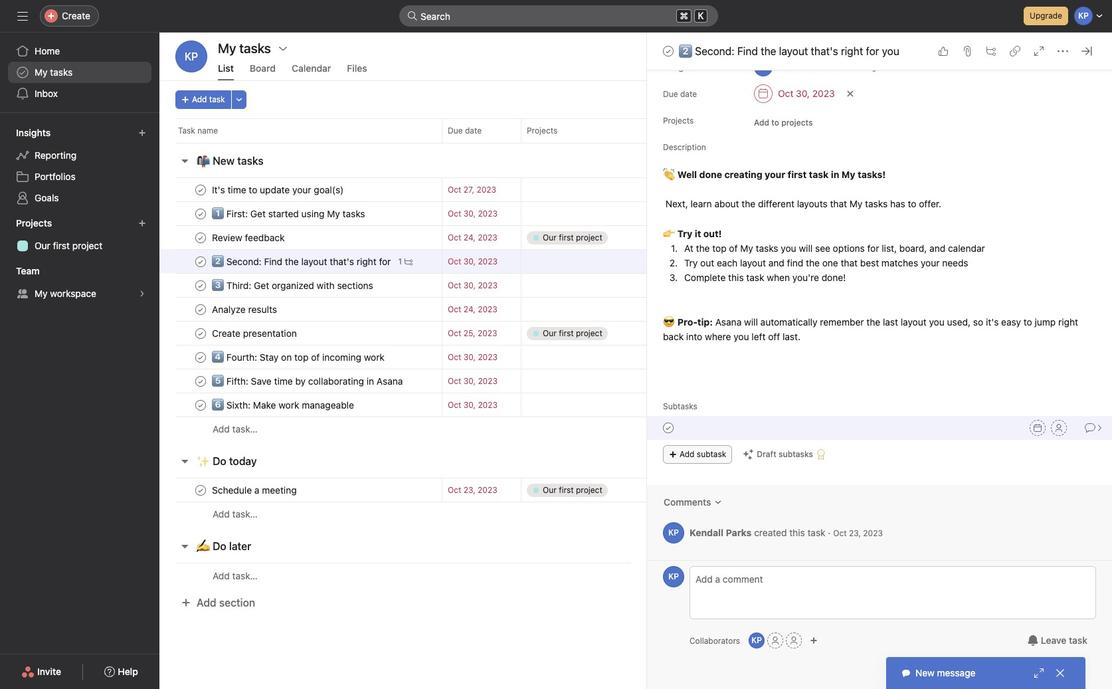 Task type: locate. For each thing, give the bounding box(es) containing it.
1️⃣ first: get started using my tasks cell
[[160, 201, 442, 226]]

draft
[[757, 449, 777, 459]]

you up 📬 new tasks dropdown button in the top right of the page
[[883, 45, 900, 57]]

1 task… from the top
[[232, 423, 258, 435]]

you up find
[[781, 243, 797, 254]]

0 vertical spatial add task…
[[213, 423, 258, 435]]

0 horizontal spatial will
[[745, 316, 758, 328]]

you
[[883, 45, 900, 57], [781, 243, 797, 254], [930, 316, 945, 328], [734, 331, 750, 342]]

will up left
[[745, 316, 758, 328]]

task name text field for mark complete icon within create presentation cell
[[209, 327, 301, 340]]

mark complete checkbox inside analyze results cell
[[193, 301, 209, 317]]

task name text field down review feedback cell
[[209, 255, 393, 268]]

add task… inside header 📬 new tasks tree grid
[[213, 423, 258, 435]]

mark complete image inside review feedback cell
[[193, 230, 209, 246]]

mark complete checkbox inside schedule a meeting cell
[[193, 482, 209, 498]]

add task… for add task… button associated with third add task… row from the bottom
[[213, 423, 258, 435]]

1 24, from the top
[[464, 233, 476, 243]]

0 vertical spatial collapse task list for this group image
[[179, 156, 190, 166]]

task… up the today
[[232, 423, 258, 435]]

24, for analyze results cell
[[464, 304, 476, 314]]

and up when
[[769, 257, 785, 269]]

task name text field for mark complete option inside the 1️⃣ first: get started using my tasks cell
[[209, 207, 369, 220]]

1 vertical spatial to
[[908, 198, 917, 209]]

1 horizontal spatial this
[[790, 527, 806, 538]]

tasks up when
[[756, 243, 779, 254]]

0 horizontal spatial first
[[53, 240, 70, 251]]

1 vertical spatial collapse task list for this group image
[[179, 541, 190, 552]]

0 vertical spatial to
[[772, 118, 780, 128]]

0 vertical spatial task…
[[232, 423, 258, 435]]

3 mark complete checkbox from the top
[[193, 325, 209, 341]]

mark complete image inside 1️⃣ first: get started using my tasks cell
[[193, 206, 209, 222]]

📬 down name
[[197, 155, 210, 167]]

Mark complete checkbox
[[661, 43, 677, 59], [193, 182, 209, 198], [193, 206, 209, 222], [193, 254, 209, 270], [193, 278, 209, 293], [193, 373, 209, 389], [193, 397, 209, 413], [661, 420, 677, 436], [193, 482, 209, 498]]

new
[[881, 62, 898, 72], [213, 155, 235, 167]]

task inside 👏 well done creating your first task in my tasks!
[[809, 169, 829, 180]]

for up best
[[868, 243, 880, 254]]

task name text field down it's time to update your goal(s) text field
[[209, 231, 289, 244]]

mark complete checkbox for "6️⃣ sixth: make work manageable" cell
[[193, 397, 209, 413]]

2 collapse task list for this group image from the top
[[179, 541, 190, 552]]

task name text field inside review feedback cell
[[209, 231, 289, 244]]

6️⃣ sixth: make work manageable cell
[[160, 393, 442, 417]]

0 horizontal spatial right
[[841, 45, 864, 57]]

tasks inside the "👉 try it out! at the top of my tasks you will see options for list, board, and calendar try out each layout and find the one that best matches your needs complete this task when you're done!"
[[756, 243, 779, 254]]

0 vertical spatial due
[[663, 89, 678, 99]]

list link
[[218, 62, 234, 80]]

copy task link image
[[1010, 46, 1021, 57]]

mark complete checkbox for task name text box in create presentation cell
[[193, 325, 209, 341]]

the right at
[[696, 243, 710, 254]]

mark complete checkbox inside it's time to update your goal(s) cell
[[193, 182, 209, 198]]

oct 24, 2023 up oct 25, 2023
[[448, 304, 498, 314]]

this
[[729, 272, 744, 283], [790, 527, 806, 538]]

date up oct 27, 2023
[[465, 126, 482, 136]]

2 horizontal spatial to
[[1024, 316, 1033, 328]]

1 vertical spatial date
[[465, 126, 482, 136]]

leave
[[1042, 635, 1067, 646]]

the up you're
[[806, 257, 820, 269]]

3 task name text field from the top
[[209, 279, 378, 292]]

✨
[[197, 455, 210, 467]]

collaborators
[[690, 636, 741, 646]]

this right "created"
[[790, 527, 806, 538]]

close details image
[[1082, 46, 1093, 57]]

1 horizontal spatial first
[[788, 169, 807, 180]]

1 vertical spatial due
[[448, 126, 463, 136]]

0 vertical spatial 24,
[[464, 233, 476, 243]]

mark complete image for review feedback cell
[[193, 230, 209, 246]]

2 vertical spatial to
[[1024, 316, 1033, 328]]

1 vertical spatial your
[[921, 257, 940, 269]]

2 vertical spatial layout
[[901, 316, 927, 328]]

my right in
[[842, 169, 856, 180]]

4 placeholderusericon image from the top
[[776, 486, 784, 494]]

mark complete image inside analyze results cell
[[193, 301, 209, 317]]

oct 30, 2023 for 1️⃣ first: get started using my tasks cell
[[448, 209, 498, 219]]

collapse task list for this group image
[[179, 156, 190, 166], [179, 541, 190, 552]]

my inside global element
[[35, 66, 48, 78]]

Task Name text field
[[679, 421, 722, 435]]

1 vertical spatial first
[[53, 240, 70, 251]]

collapse task list for this group image
[[179, 456, 190, 467]]

task name text field up analyze results cell
[[209, 279, 378, 292]]

2 task name text field from the top
[[209, 255, 393, 268]]

0 vertical spatial oct 24, 2023
[[448, 233, 498, 243]]

2 vertical spatial task…
[[232, 570, 258, 581]]

3 task name text field from the top
[[209, 399, 358, 412]]

task name text field inside "6️⃣ sixth: make work manageable" cell
[[209, 399, 358, 412]]

0 vertical spatial mark complete image
[[193, 325, 209, 341]]

2023 for the '5️⃣ fifth: save time by collaborating in asana' cell
[[478, 376, 498, 386]]

do for ✍️
[[213, 540, 227, 552]]

my down team popup button
[[35, 288, 48, 299]]

mark complete image for oct 25, 2023
[[193, 325, 209, 341]]

1 vertical spatial task…
[[232, 509, 258, 520]]

will left see
[[799, 243, 813, 254]]

1 mark complete image from the top
[[193, 325, 209, 341]]

0 vertical spatial do
[[213, 455, 227, 467]]

oct inside dropdown button
[[778, 88, 794, 99]]

2 task… from the top
[[232, 509, 258, 520]]

do inside button
[[213, 540, 227, 552]]

1 horizontal spatial layout
[[780, 45, 809, 57]]

📬
[[869, 62, 879, 72], [197, 155, 210, 167]]

collapse task list for this group image for ✍️ do later
[[179, 541, 190, 552]]

oct 23, 2023
[[448, 485, 498, 495]]

2 horizontal spatial projects
[[663, 116, 694, 126]]

2 vertical spatial add task…
[[213, 570, 258, 581]]

due down assignee
[[663, 89, 678, 99]]

1 horizontal spatial due
[[663, 89, 678, 99]]

0 vertical spatial this
[[729, 272, 744, 283]]

0 vertical spatial new
[[881, 62, 898, 72]]

task name text field inside analyze results cell
[[209, 303, 281, 316]]

projects up "our"
[[16, 217, 52, 229]]

task… down schedule a meeting text field
[[232, 509, 258, 520]]

kp button
[[176, 41, 207, 72], [663, 523, 685, 544], [663, 566, 685, 588], [749, 633, 765, 649]]

it's time to update your goal(s) cell
[[160, 177, 442, 202]]

mark complete checkbox inside the '5️⃣ fifth: save time by collaborating in asana' cell
[[193, 373, 209, 389]]

mark complete checkbox inside create presentation cell
[[193, 325, 209, 341]]

add inside header ✨ do today tree grid
[[213, 509, 230, 520]]

this inside the "👉 try it out! at the top of my tasks you will see options for list, board, and calendar try out each layout and find the one that best matches your needs complete this task when you're done!"
[[729, 272, 744, 283]]

0 vertical spatial layout
[[780, 45, 809, 57]]

mark complete image inside schedule a meeting cell
[[193, 482, 209, 498]]

1 mark complete checkbox from the top
[[193, 230, 209, 246]]

0 horizontal spatial this
[[729, 272, 744, 283]]

task left in
[[809, 169, 829, 180]]

📬 new tasks right remove assignee "image"
[[869, 62, 921, 72]]

📬 new tasks inside 📬 new tasks dropdown button
[[869, 62, 921, 72]]

my tasks
[[218, 41, 271, 56]]

find
[[787, 257, 804, 269]]

mark complete checkbox for 3️⃣ third: get organized with sections cell
[[193, 278, 209, 293]]

task name text field for mark complete image within the review feedback cell
[[209, 231, 289, 244]]

your up different
[[765, 169, 786, 180]]

projects up description
[[663, 116, 694, 126]]

0 vertical spatial first
[[788, 169, 807, 180]]

add task… row
[[160, 417, 901, 441], [160, 502, 901, 527], [160, 563, 901, 588]]

oct 30, 2023 for 3️⃣ third: get organized with sections cell
[[448, 281, 498, 291]]

1 vertical spatial due date
[[448, 126, 482, 136]]

2 do from the top
[[213, 540, 227, 552]]

next, learn about the different layouts that my tasks has to offer.
[[663, 198, 942, 209]]

0 vertical spatial 📬
[[869, 62, 879, 72]]

add up ✍️ do later
[[213, 509, 230, 520]]

2 vertical spatial task name text field
[[209, 399, 358, 412]]

your inside 👏 well done creating your first task in my tasks!
[[765, 169, 786, 180]]

0 horizontal spatial 📬
[[197, 155, 210, 167]]

task name text field down the '5️⃣ fifth: save time by collaborating in asana' cell
[[209, 399, 358, 412]]

to right easy
[[1024, 316, 1033, 328]]

different
[[759, 198, 795, 209]]

placeholderusericon image inside oct 23, 2023 row
[[776, 486, 784, 494]]

0 vertical spatial will
[[799, 243, 813, 254]]

1 horizontal spatial right
[[1059, 316, 1079, 328]]

task… inside header 📬 new tasks tree grid
[[232, 423, 258, 435]]

oct 24, 2023 row
[[160, 225, 901, 250], [160, 297, 901, 322]]

1 horizontal spatial and
[[930, 243, 946, 254]]

Task name text field
[[209, 183, 348, 196]]

1 vertical spatial add task… row
[[160, 502, 901, 527]]

oct 30, 2023
[[778, 88, 835, 99], [448, 209, 498, 219], [448, 257, 498, 267], [448, 281, 498, 291], [448, 352, 498, 362], [448, 376, 498, 386], [448, 400, 498, 410]]

placeholderusericon image left find
[[776, 258, 784, 266]]

board link
[[250, 62, 276, 80]]

1 vertical spatial 23,
[[850, 528, 862, 538]]

name
[[198, 126, 218, 136]]

that
[[831, 198, 848, 209], [841, 257, 858, 269]]

collapse task list for this group image left the ✍️
[[179, 541, 190, 552]]

tasks!
[[858, 169, 886, 180]]

Task name text field
[[209, 207, 369, 220], [209, 351, 389, 364], [209, 399, 358, 412]]

3 placeholderusericon image from the top
[[776, 329, 784, 337]]

1 vertical spatial will
[[745, 316, 758, 328]]

new inside dropdown button
[[881, 62, 898, 72]]

mark complete checkbox for task name text box within analyze results cell
[[193, 301, 209, 317]]

calendar link
[[292, 62, 331, 80]]

task
[[209, 94, 225, 104], [809, 169, 829, 180], [747, 272, 765, 283], [808, 527, 826, 538], [1070, 635, 1088, 646]]

review feedback cell
[[160, 225, 442, 250]]

oct 24, 2023 row down oct 27, 2023 row
[[160, 225, 901, 250]]

oct 25, 2023
[[448, 328, 498, 338]]

insights element
[[0, 121, 160, 211]]

0 vertical spatial add task… row
[[160, 417, 901, 441]]

draft subtasks
[[757, 449, 814, 459]]

mark complete image inside create presentation cell
[[193, 325, 209, 341]]

mark complete image inside '4️⃣ fourth: stay on top of incoming work' cell
[[193, 349, 209, 365]]

0 vertical spatial task name text field
[[209, 207, 369, 220]]

Task name text field
[[209, 231, 289, 244], [209, 255, 393, 268], [209, 279, 378, 292], [209, 303, 281, 316], [209, 327, 301, 340], [209, 375, 407, 388]]

0 horizontal spatial 23,
[[464, 485, 476, 495]]

task name text field inside create presentation cell
[[209, 327, 301, 340]]

first up next, learn about the different layouts that my tasks has to offer.
[[788, 169, 807, 180]]

best
[[861, 257, 880, 269]]

2 24, from the top
[[464, 304, 476, 314]]

do right the ✍️
[[213, 540, 227, 552]]

the right find
[[761, 45, 777, 57]]

1 oct 24, 2023 from the top
[[448, 233, 498, 243]]

my right of
[[741, 243, 754, 254]]

task name text field inside 1️⃣ first: get started using my tasks cell
[[209, 207, 369, 220]]

mark complete image for "6️⃣ sixth: make work manageable" cell
[[193, 397, 209, 413]]

📬 new tasks down name
[[197, 155, 264, 167]]

pro-
[[678, 316, 698, 328]]

due date
[[663, 89, 697, 99], [448, 126, 482, 136]]

new down name
[[213, 155, 235, 167]]

1 task name text field from the top
[[209, 231, 289, 244]]

1 vertical spatial this
[[790, 527, 806, 538]]

due inside '2️⃣ second: find the layout that's right for you' dialog
[[663, 89, 678, 99]]

1 collapse task list for this group image from the top
[[179, 156, 190, 166]]

2023 for 3️⃣ third: get organized with sections cell
[[478, 281, 498, 291]]

new message
[[916, 667, 976, 679]]

1 vertical spatial oct 24, 2023
[[448, 304, 498, 314]]

2 vertical spatial add task… row
[[160, 563, 901, 588]]

add left subtask
[[680, 449, 695, 459]]

oct 30, 2023 button
[[749, 82, 841, 106]]

has
[[891, 198, 906, 209]]

do right the ✨
[[213, 455, 227, 467]]

to left projects
[[772, 118, 780, 128]]

30, for 1️⃣ first: get started using my tasks cell
[[464, 209, 476, 219]]

task… up section
[[232, 570, 258, 581]]

📬 new tasks button
[[863, 58, 938, 76]]

1 vertical spatial 24,
[[464, 304, 476, 314]]

add or remove collaborators image
[[810, 637, 818, 645]]

1 horizontal spatial 📬
[[869, 62, 879, 72]]

mark complete image inside it's time to update your goal(s) cell
[[193, 182, 209, 198]]

projects up oct 27, 2023 row
[[527, 126, 558, 136]]

add left section
[[197, 597, 217, 609]]

layout inside the "👉 try it out! at the top of my tasks you will see options for list, board, and calendar try out each layout and find the one that best matches your needs complete this task when you're done!"
[[741, 257, 766, 269]]

1 horizontal spatial your
[[921, 257, 940, 269]]

placeholderusericon image for 1️⃣ first: get started using my tasks cell
[[776, 210, 784, 218]]

0 vertical spatial due date
[[663, 89, 697, 99]]

my up inbox
[[35, 66, 48, 78]]

1 vertical spatial task name text field
[[209, 351, 389, 364]]

2 add task… button from the top
[[213, 507, 258, 522]]

project
[[72, 240, 102, 251]]

mark complete checkbox inside 1️⃣ first: get started using my tasks cell
[[193, 206, 209, 222]]

mark complete image
[[193, 325, 209, 341], [193, 373, 209, 389]]

task name text field up "6️⃣ sixth: make work manageable" cell
[[209, 375, 407, 388]]

layout
[[780, 45, 809, 57], [741, 257, 766, 269], [901, 316, 927, 328]]

1 add task… button from the top
[[213, 422, 258, 437]]

task left · on the bottom
[[808, 527, 826, 538]]

oct for create presentation cell
[[448, 328, 462, 338]]

add task… button down schedule a meeting text field
[[213, 507, 258, 522]]

do inside button
[[213, 455, 227, 467]]

left
[[752, 331, 766, 342]]

30,
[[797, 88, 810, 99], [464, 209, 476, 219], [464, 257, 476, 267], [464, 281, 476, 291], [464, 352, 476, 362], [464, 376, 476, 386], [464, 400, 476, 410]]

kendall parks created this task · oct 23, 2023
[[690, 527, 883, 538]]

out!
[[704, 228, 722, 239]]

2023 inside dropdown button
[[813, 88, 835, 99]]

task right leave
[[1070, 635, 1088, 646]]

0 horizontal spatial 📬 new tasks
[[197, 155, 264, 167]]

for up 📬 new tasks dropdown button in the top right of the page
[[867, 45, 880, 57]]

task name text field inside 2️⃣ second: find the layout that's right for you cell
[[209, 255, 393, 268]]

oct 23, 2023 row
[[160, 478, 901, 503]]

it's
[[987, 316, 999, 328]]

due date up 27,
[[448, 126, 482, 136]]

mark complete image inside the '5️⃣ fifth: save time by collaborating in asana' cell
[[193, 373, 209, 389]]

goals
[[35, 192, 59, 203]]

oct 27, 2023 row
[[160, 177, 901, 202]]

Mark complete checkbox
[[193, 230, 209, 246], [193, 301, 209, 317], [193, 325, 209, 341], [193, 349, 209, 365]]

to inside asana will automatically remember the last layout you used, so it's easy to jump right back into where you left off last.
[[1024, 316, 1033, 328]]

in
[[832, 169, 840, 180]]

0 vertical spatial 23,
[[464, 485, 476, 495]]

oct 24, 2023 down oct 27, 2023
[[448, 233, 498, 243]]

will inside the "👉 try it out! at the top of my tasks you will see options for list, board, and calendar try out each layout and find the one that best matches your needs complete this task when you're done!"
[[799, 243, 813, 254]]

header ✨ do today tree grid
[[160, 478, 901, 527]]

add up '✨ do today' button
[[213, 423, 230, 435]]

6 task name text field from the top
[[209, 375, 407, 388]]

1 vertical spatial layout
[[741, 257, 766, 269]]

back
[[663, 331, 684, 342]]

analyze results cell
[[160, 297, 442, 322]]

calendar
[[292, 62, 331, 74]]

that inside the "👉 try it out! at the top of my tasks you will see options for list, board, and calendar try out each layout and find the one that best matches your needs complete this task when you're done!"
[[841, 257, 858, 269]]

that down options
[[841, 257, 858, 269]]

well
[[678, 169, 697, 180]]

inbox link
[[8, 83, 152, 104]]

complete
[[685, 272, 726, 283]]

collapse task list for this group image down task
[[179, 156, 190, 166]]

0 vertical spatial try
[[678, 228, 693, 239]]

Task name text field
[[209, 484, 301, 497]]

0 vertical spatial add task… button
[[213, 422, 258, 437]]

draft subtasks button
[[738, 445, 833, 464]]

1 vertical spatial 📬
[[197, 155, 210, 167]]

add task… inside header ✨ do today tree grid
[[213, 509, 258, 520]]

add to projects button
[[749, 114, 819, 132]]

3 task… from the top
[[232, 570, 258, 581]]

2 task name text field from the top
[[209, 351, 389, 364]]

oct inside kendall parks created this task · oct 23, 2023
[[834, 528, 847, 538]]

your down board,
[[921, 257, 940, 269]]

mark complete image inside 2️⃣ second: find the layout that's right for you cell
[[193, 254, 209, 270]]

2023 for 2️⃣ second: find the layout that's right for you cell
[[478, 257, 498, 267]]

layout left that's
[[780, 45, 809, 57]]

tasks inside global element
[[50, 66, 73, 78]]

2 placeholderusericon image from the top
[[776, 258, 784, 266]]

2023
[[813, 88, 835, 99], [477, 185, 497, 195], [478, 209, 498, 219], [478, 233, 498, 243], [478, 257, 498, 267], [478, 281, 498, 291], [478, 304, 498, 314], [478, 328, 498, 338], [478, 352, 498, 362], [478, 376, 498, 386], [478, 400, 498, 410], [478, 485, 498, 495], [864, 528, 883, 538]]

add task… down schedule a meeting text field
[[213, 509, 258, 520]]

1 horizontal spatial date
[[681, 89, 697, 99]]

new project or portfolio image
[[138, 219, 146, 227]]

your
[[765, 169, 786, 180], [921, 257, 940, 269]]

right inside asana will automatically remember the last layout you used, so it's easy to jump right back into where you left off last.
[[1059, 316, 1079, 328]]

our first project link
[[8, 235, 152, 257]]

add subtask
[[680, 449, 727, 459]]

to right has
[[908, 198, 917, 209]]

add task… button
[[213, 422, 258, 437], [213, 507, 258, 522], [213, 569, 258, 583]]

done
[[700, 169, 723, 180]]

projects
[[782, 118, 813, 128]]

new right remove assignee "image"
[[881, 62, 898, 72]]

add task… button up the today
[[213, 422, 258, 437]]

0 vertical spatial your
[[765, 169, 786, 180]]

23, inside kendall parks created this task · oct 23, 2023
[[850, 528, 862, 538]]

0 horizontal spatial and
[[769, 257, 785, 269]]

row containing 1
[[160, 249, 901, 274]]

mark complete checkbox inside 3️⃣ third: get organized with sections cell
[[193, 278, 209, 293]]

2023 for review feedback cell
[[478, 233, 498, 243]]

1 horizontal spatial projects
[[527, 126, 558, 136]]

4 mark complete checkbox from the top
[[193, 349, 209, 365]]

projects element
[[0, 211, 160, 259]]

tasks down home
[[50, 66, 73, 78]]

1 horizontal spatial due date
[[663, 89, 697, 99]]

goals link
[[8, 187, 152, 209]]

📬 new tasks button
[[197, 149, 264, 173]]

add task… for add task… button in header ✨ do today tree grid
[[213, 509, 258, 520]]

you left left
[[734, 331, 750, 342]]

0 horizontal spatial layout
[[741, 257, 766, 269]]

due date down assignee
[[663, 89, 697, 99]]

first right "our"
[[53, 240, 70, 251]]

0 vertical spatial oct 24, 2023 row
[[160, 225, 901, 250]]

2023 inside kendall parks created this task · oct 23, 2023
[[864, 528, 883, 538]]

that right layouts
[[831, 198, 848, 209]]

add task… button for third add task… row from the bottom
[[213, 422, 258, 437]]

1 vertical spatial oct 24, 2023 row
[[160, 297, 901, 322]]

mark complete image inside 3️⃣ third: get organized with sections cell
[[193, 278, 209, 293]]

1 vertical spatial add task…
[[213, 509, 258, 520]]

oct 30, 2023 row
[[160, 201, 901, 226], [160, 273, 901, 298], [160, 345, 901, 370], [160, 369, 901, 394], [160, 393, 901, 417]]

task name text field up the '5️⃣ fifth: save time by collaborating in asana' cell
[[209, 351, 389, 364]]

2 oct 24, 2023 from the top
[[448, 304, 498, 314]]

oct for review feedback cell
[[448, 233, 462, 243]]

2 add task… from the top
[[213, 509, 258, 520]]

layout inside asana will automatically remember the last layout you used, so it's easy to jump right back into where you left off last.
[[901, 316, 927, 328]]

0 horizontal spatial due
[[448, 126, 463, 136]]

0 horizontal spatial new
[[213, 155, 235, 167]]

1 horizontal spatial to
[[908, 198, 917, 209]]

for
[[867, 45, 880, 57], [868, 243, 880, 254]]

0 likes. click to like this task image
[[939, 46, 949, 57]]

add task… button for 2nd add task… row from the bottom of the page
[[213, 507, 258, 522]]

2023 inside header ✨ do today tree grid
[[478, 485, 498, 495]]

new insights image
[[138, 129, 146, 137]]

1 oct 24, 2023 row from the top
[[160, 225, 901, 250]]

task left when
[[747, 272, 765, 283]]

2️⃣
[[679, 45, 693, 57]]

oct 30, 2023 for "6️⃣ sixth: make work manageable" cell
[[448, 400, 498, 410]]

0 horizontal spatial due date
[[448, 126, 482, 136]]

so
[[974, 316, 984, 328]]

5 task name text field from the top
[[209, 327, 301, 340]]

task name text field inside the '5️⃣ fifth: save time by collaborating in asana' cell
[[209, 375, 407, 388]]

add task… up the today
[[213, 423, 258, 435]]

24, up 25,
[[464, 304, 476, 314]]

2023 for create presentation cell
[[478, 328, 498, 338]]

2 mark complete checkbox from the top
[[193, 301, 209, 317]]

1 horizontal spatial new
[[881, 62, 898, 72]]

my inside the "👉 try it out! at the top of my tasks you will see options for list, board, and calendar try out each layout and find the one that best matches your needs complete this task when you're done!"
[[741, 243, 754, 254]]

our
[[35, 240, 50, 251]]

mark complete image
[[661, 43, 677, 59], [193, 182, 209, 198], [193, 206, 209, 222], [193, 230, 209, 246], [193, 254, 209, 270], [193, 278, 209, 293], [193, 301, 209, 317], [193, 349, 209, 365], [193, 397, 209, 413], [661, 420, 677, 436], [193, 482, 209, 498]]

and up needs
[[930, 243, 946, 254]]

portfolios
[[35, 171, 76, 182]]

tasks up it's time to update your goal(s) text field
[[237, 155, 264, 167]]

add task… button inside header ✨ do today tree grid
[[213, 507, 258, 522]]

0 vertical spatial that
[[831, 198, 848, 209]]

upgrade
[[1030, 11, 1063, 21]]

0 horizontal spatial your
[[765, 169, 786, 180]]

placeholderusericon image down different
[[776, 210, 784, 218]]

tasks inside button
[[237, 155, 264, 167]]

1
[[398, 256, 402, 266]]

task name text field for mark complete icon within the the '5️⃣ fifth: save time by collaborating in asana' cell
[[209, 375, 407, 388]]

1 horizontal spatial 📬 new tasks
[[869, 62, 921, 72]]

2023 for '4️⃣ fourth: stay on top of incoming work' cell
[[478, 352, 498, 362]]

task name text field inside '4️⃣ fourth: stay on top of incoming work' cell
[[209, 351, 389, 364]]

mark complete checkbox inside "6️⃣ sixth: make work manageable" cell
[[193, 397, 209, 413]]

📬 right remove assignee "image"
[[869, 62, 879, 72]]

0 vertical spatial right
[[841, 45, 864, 57]]

first inside 👏 well done creating your first task in my tasks!
[[788, 169, 807, 180]]

placeholderusericon image inside oct 25, 2023 row
[[776, 329, 784, 337]]

layout right each
[[741, 257, 766, 269]]

0 horizontal spatial date
[[465, 126, 482, 136]]

task name text field down 3️⃣ third: get organized with sections cell
[[209, 303, 281, 316]]

tasks right remove assignee "image"
[[901, 62, 921, 72]]

1 vertical spatial and
[[769, 257, 785, 269]]

·
[[829, 527, 831, 538]]

task name text field down analyze results cell
[[209, 327, 301, 340]]

1 do from the top
[[213, 455, 227, 467]]

mark complete checkbox inside '4️⃣ fourth: stay on top of incoming work' cell
[[193, 349, 209, 365]]

task name text field down it's time to update your goal(s) text field
[[209, 207, 369, 220]]

3 add task… from the top
[[213, 570, 258, 581]]

placeholderusericon image
[[776, 210, 784, 218], [776, 258, 784, 266], [776, 329, 784, 337], [776, 486, 784, 494]]

help
[[118, 666, 138, 677]]

4 oct 30, 2023 row from the top
[[160, 369, 901, 394]]

try down at
[[685, 257, 698, 269]]

main content
[[647, 0, 1113, 560]]

creating
[[725, 169, 763, 180]]

global element
[[0, 33, 160, 112]]

to inside button
[[772, 118, 780, 128]]

1 placeholderusericon image from the top
[[776, 210, 784, 218]]

tasks
[[901, 62, 921, 72], [50, 66, 73, 78], [237, 155, 264, 167], [866, 198, 888, 209], [756, 243, 779, 254]]

24, down 27,
[[464, 233, 476, 243]]

subtasks
[[779, 449, 814, 459]]

1 add task… from the top
[[213, 423, 258, 435]]

3 add task… button from the top
[[213, 569, 258, 583]]

oct 24, 2023 row up oct 25, 2023
[[160, 297, 901, 322]]

right right jump
[[1059, 316, 1079, 328]]

1 vertical spatial mark complete image
[[193, 373, 209, 389]]

mark complete checkbox for it's time to update your goal(s) cell
[[193, 182, 209, 198]]

2 mark complete image from the top
[[193, 373, 209, 389]]

0 horizontal spatial to
[[772, 118, 780, 128]]

None field
[[400, 5, 719, 27]]

task… for add task… button in header ✨ do today tree grid
[[232, 509, 258, 520]]

do for ✨
[[213, 455, 227, 467]]

will inside asana will automatically remember the last layout you used, so it's easy to jump right back into where you left off last.
[[745, 316, 758, 328]]

task name text field inside 3️⃣ third: get organized with sections cell
[[209, 279, 378, 292]]

0 vertical spatial date
[[681, 89, 697, 99]]

task… for add task… button associated with third add task… row from the bottom
[[232, 423, 258, 435]]

oct 25, 2023 row
[[160, 321, 901, 346]]

2 vertical spatial add task… button
[[213, 569, 258, 583]]

1 task name text field from the top
[[209, 207, 369, 220]]

add task… button for third add task… row
[[213, 569, 258, 583]]

right up remove assignee "image"
[[841, 45, 864, 57]]

collapse task list for this group image for 📬 new tasks
[[179, 156, 190, 166]]

placeholderusericon image down 'automatically'
[[776, 329, 784, 337]]

home link
[[8, 41, 152, 62]]

1 vertical spatial that
[[841, 257, 858, 269]]

1 vertical spatial do
[[213, 540, 227, 552]]

1 vertical spatial new
[[213, 155, 235, 167]]

add task… button up section
[[213, 569, 258, 583]]

1 horizontal spatial 23,
[[850, 528, 862, 538]]

oct for it's time to update your goal(s) cell
[[448, 185, 462, 195]]

add task… up section
[[213, 570, 258, 581]]

my workspace
[[35, 288, 96, 299]]

oct inside header ✨ do today tree grid
[[448, 485, 462, 495]]

mark complete image for oct 30, 2023
[[193, 373, 209, 389]]

1 vertical spatial right
[[1059, 316, 1079, 328]]

add task… for add task… button for third add task… row
[[213, 570, 258, 581]]

1 vertical spatial add task… button
[[213, 507, 258, 522]]

where
[[705, 331, 732, 342]]

mark complete checkbox inside review feedback cell
[[193, 230, 209, 246]]

mark complete image inside "6️⃣ sixth: make work manageable" cell
[[193, 397, 209, 413]]

add to projects
[[755, 118, 813, 128]]

your inside the "👉 try it out! at the top of my tasks you will see options for list, board, and calendar try out each layout and find the one that best matches your needs complete this task when you're done!"
[[921, 257, 940, 269]]

the left last
[[867, 316, 881, 328]]

due up oct 27, 2023
[[448, 126, 463, 136]]

task name text field for mark complete option in "6️⃣ sixth: make work manageable" cell
[[209, 399, 358, 412]]

0 horizontal spatial projects
[[16, 217, 52, 229]]

task… inside header ✨ do today tree grid
[[232, 509, 258, 520]]

mark complete checkbox for task name text box in the review feedback cell
[[193, 230, 209, 246]]

date down assignee
[[681, 89, 697, 99]]

2 horizontal spatial layout
[[901, 316, 927, 328]]

1 horizontal spatial will
[[799, 243, 813, 254]]

1 add task… row from the top
[[160, 417, 901, 441]]

row containing task name
[[160, 118, 901, 143]]

add up add section button
[[213, 570, 230, 581]]

4 task name text field from the top
[[209, 303, 281, 316]]

placeholderusericon image down draft subtasks button
[[776, 486, 784, 494]]

my
[[35, 66, 48, 78], [842, 169, 856, 180], [850, 198, 863, 209], [741, 243, 754, 254], [35, 288, 48, 299]]

mark complete checkbox inside 2️⃣ second: find the layout that's right for you cell
[[193, 254, 209, 270]]

show options image
[[278, 43, 288, 54]]

my inside 👏 well done creating your first task in my tasks!
[[842, 169, 856, 180]]

1 vertical spatial for
[[868, 243, 880, 254]]

✍️ do later button
[[197, 534, 251, 558]]

oct 24, 2023
[[448, 233, 498, 243], [448, 304, 498, 314]]

layout right last
[[901, 316, 927, 328]]

row
[[160, 118, 901, 143], [176, 142, 884, 144], [160, 249, 901, 274]]

0 vertical spatial 📬 new tasks
[[869, 62, 921, 72]]



Task type: vqa. For each thing, say whether or not it's contained in the screenshot.
the topmost Get
no



Task type: describe. For each thing, give the bounding box(es) containing it.
add subtask image
[[987, 46, 997, 57]]

oct 24, 2023 for review feedback cell
[[448, 233, 498, 243]]

oct for 3️⃣ third: get organized with sections cell
[[448, 281, 462, 291]]

2 oct 24, 2023 row from the top
[[160, 297, 901, 322]]

top
[[713, 243, 727, 254]]

4️⃣ fourth: stay on top of incoming work cell
[[160, 345, 442, 370]]

header 📬 new tasks tree grid
[[160, 177, 901, 441]]

description document
[[649, 166, 1097, 344]]

date inside main content
[[681, 89, 697, 99]]

3 oct 30, 2023 row from the top
[[160, 345, 901, 370]]

next,
[[666, 198, 689, 209]]

mark complete image for 3️⃣ third: get organized with sections cell
[[193, 278, 209, 293]]

insights
[[16, 127, 51, 138]]

for inside the "👉 try it out! at the top of my tasks you will see options for list, board, and calendar try out each layout and find the one that best matches your needs complete this task when you're done!"
[[868, 243, 880, 254]]

mark complete image for 2️⃣ second: find the layout that's right for you cell
[[193, 254, 209, 270]]

😎
[[663, 314, 675, 329]]

add subtask button
[[663, 445, 733, 464]]

😎 pro-tip:
[[663, 314, 713, 329]]

date inside row
[[465, 126, 482, 136]]

oct for 1️⃣ first: get started using my tasks cell
[[448, 209, 462, 219]]

oct 30, 2023 for 2️⃣ second: find the layout that's right for you cell
[[448, 257, 498, 267]]

jump
[[1035, 316, 1057, 328]]

my workspace link
[[8, 283, 152, 304]]

second:
[[695, 45, 735, 57]]

the right about
[[742, 198, 756, 209]]

📬 inside button
[[197, 155, 210, 167]]

add inside button
[[197, 597, 217, 609]]

my inside teams "element"
[[35, 288, 48, 299]]

new inside button
[[213, 155, 235, 167]]

invite button
[[13, 660, 70, 684]]

section
[[219, 597, 255, 609]]

today
[[229, 455, 257, 467]]

add left projects
[[755, 118, 770, 128]]

portfolios link
[[8, 166, 152, 187]]

Search tasks, projects, and more text field
[[400, 5, 719, 27]]

last.
[[783, 331, 801, 342]]

5️⃣ fifth: save time by collaborating in asana cell
[[160, 369, 442, 394]]

✨ do today button
[[197, 449, 257, 473]]

home
[[35, 45, 60, 57]]

task name
[[178, 126, 218, 136]]

easy
[[1002, 316, 1022, 328]]

👏 well done creating your first task in my tasks!
[[663, 166, 886, 181]]

0 vertical spatial and
[[930, 243, 946, 254]]

oct for analyze results cell
[[448, 304, 462, 314]]

tasks left has
[[866, 198, 888, 209]]

out
[[701, 257, 715, 269]]

0 vertical spatial for
[[867, 45, 880, 57]]

mark complete image for analyze results cell
[[193, 301, 209, 317]]

2023 for "6️⃣ sixth: make work manageable" cell
[[478, 400, 498, 410]]

you left used,
[[930, 316, 945, 328]]

you're
[[793, 272, 820, 283]]

1 vertical spatial try
[[685, 257, 698, 269]]

list
[[218, 62, 234, 74]]

main content containing 👏
[[647, 0, 1113, 560]]

mark complete checkbox for the '5️⃣ fifth: save time by collaborating in asana' cell
[[193, 373, 209, 389]]

oct 27, 2023
[[448, 185, 497, 195]]

create
[[62, 10, 90, 21]]

projects button
[[13, 214, 64, 233]]

list,
[[882, 243, 897, 254]]

layouts
[[798, 198, 828, 209]]

needs
[[943, 257, 969, 269]]

offer.
[[920, 198, 942, 209]]

prominent image
[[408, 11, 418, 21]]

asana
[[716, 316, 742, 328]]

task left more actions 'image'
[[209, 94, 225, 104]]

mark complete checkbox for 1️⃣ first: get started using my tasks cell
[[193, 206, 209, 222]]

1 vertical spatial 📬 new tasks
[[197, 155, 264, 167]]

add section button
[[176, 591, 261, 615]]

2023 for analyze results cell
[[478, 304, 498, 314]]

teams element
[[0, 259, 160, 307]]

1 button
[[396, 255, 415, 268]]

create presentation cell
[[160, 321, 442, 346]]

attachments: add a file to this task, 2️⃣ second: find the layout that's right for you image
[[963, 46, 973, 57]]

2023 for it's time to update your goal(s) cell
[[477, 185, 497, 195]]

projects inside '2️⃣ second: find the layout that's right for you' dialog
[[663, 116, 694, 126]]

projects inside 'popup button'
[[16, 217, 52, 229]]

assignee
[[663, 62, 698, 72]]

1 oct 30, 2023 row from the top
[[160, 201, 901, 226]]

remember
[[821, 316, 865, 328]]

parks
[[726, 527, 752, 538]]

schedule a meeting cell
[[160, 478, 442, 503]]

mark complete image for '4️⃣ fourth: stay on top of incoming work' cell
[[193, 349, 209, 365]]

mark complete image for 1️⃣ first: get started using my tasks cell
[[193, 206, 209, 222]]

full screen image
[[1034, 46, 1045, 57]]

📬 inside dropdown button
[[869, 62, 879, 72]]

options
[[833, 243, 865, 254]]

25,
[[464, 328, 476, 338]]

automatically
[[761, 316, 818, 328]]

remove assignee image
[[847, 63, 855, 71]]

30, for "6️⃣ sixth: make work manageable" cell
[[464, 400, 476, 410]]

mark complete checkbox for 2️⃣ second: find the layout that's right for you cell
[[193, 254, 209, 270]]

first inside projects element
[[53, 240, 70, 251]]

used,
[[948, 316, 971, 328]]

3 add task… row from the top
[[160, 563, 901, 588]]

about
[[715, 198, 740, 209]]

hide sidebar image
[[17, 11, 28, 21]]

2023 for schedule a meeting cell
[[478, 485, 498, 495]]

task name text field for mark complete image within analyze results cell
[[209, 303, 281, 316]]

2023 for 1️⃣ first: get started using my tasks cell
[[478, 209, 498, 219]]

close image
[[1056, 668, 1066, 679]]

create button
[[40, 5, 99, 27]]

leave task button
[[1020, 629, 1097, 653]]

placeholderusericon image for schedule a meeting cell
[[776, 486, 784, 494]]

30, for '4️⃣ fourth: stay on top of incoming work' cell
[[464, 352, 476, 362]]

oct for 2️⃣ second: find the layout that's right for you cell
[[448, 257, 462, 267]]

help button
[[96, 660, 147, 684]]

30, for 2️⃣ second: find the layout that's right for you cell
[[464, 257, 476, 267]]

2 add task… row from the top
[[160, 502, 901, 527]]

oct for "6️⃣ sixth: make work manageable" cell
[[448, 400, 462, 410]]

mark complete image for schedule a meeting cell
[[193, 482, 209, 498]]

matches
[[882, 257, 919, 269]]

leave task
[[1042, 635, 1088, 646]]

30, inside dropdown button
[[797, 88, 810, 99]]

last
[[883, 316, 899, 328]]

2️⃣ second: find the layout that's right for you
[[679, 45, 900, 57]]

task
[[178, 126, 195, 136]]

23, inside row
[[464, 485, 476, 495]]

30, for the '5️⃣ fifth: save time by collaborating in asana' cell
[[464, 376, 476, 386]]

30, for 3️⃣ third: get organized with sections cell
[[464, 281, 476, 291]]

add inside header 📬 new tasks tree grid
[[213, 423, 230, 435]]

off
[[769, 331, 781, 342]]

oct for schedule a meeting cell
[[448, 485, 462, 495]]

more actions image
[[235, 96, 243, 104]]

our first project
[[35, 240, 102, 251]]

oct 30, 2023 for the '5️⃣ fifth: save time by collaborating in asana' cell
[[448, 376, 498, 386]]

oct for the '5️⃣ fifth: save time by collaborating in asana' cell
[[448, 376, 462, 386]]

my down the tasks!
[[850, 198, 863, 209]]

mark complete checkbox for schedule a meeting cell
[[193, 482, 209, 498]]

into
[[687, 331, 703, 342]]

2️⃣ second: find the layout that's right for you cell
[[160, 249, 442, 274]]

add task button
[[176, 90, 231, 109]]

5 oct 30, 2023 row from the top
[[160, 393, 901, 417]]

due date inside '2️⃣ second: find the layout that's right for you' dialog
[[663, 89, 697, 99]]

2 oct 30, 2023 row from the top
[[160, 273, 901, 298]]

placeholderusericon image for 2️⃣ second: find the layout that's right for you cell
[[776, 258, 784, 266]]

mark complete image for it's time to update your goal(s) cell
[[193, 182, 209, 198]]

task name text field for mark complete image inside the 3️⃣ third: get organized with sections cell
[[209, 279, 378, 292]]

clear due date image
[[847, 90, 855, 98]]

oct 30, 2023 inside dropdown button
[[778, 88, 835, 99]]

👉 try it out! at the top of my tasks you will see options for list, board, and calendar try out each layout and find the one that best matches your needs complete this task when you're done!
[[663, 225, 986, 283]]

2️⃣ second: find the layout that's right for you dialog
[[647, 0, 1113, 689]]

mark complete checkbox for task name text field in '4️⃣ fourth: stay on top of incoming work' cell
[[193, 349, 209, 365]]

my tasks link
[[8, 62, 152, 83]]

the inside asana will automatically remember the last layout you used, so it's easy to jump right back into where you left off last.
[[867, 316, 881, 328]]

task inside the "👉 try it out! at the top of my tasks you will see options for list, board, and calendar try out each layout and find the one that best matches your needs complete this task when you're done!"
[[747, 272, 765, 283]]

more actions for this task image
[[1058, 46, 1069, 57]]

my tasks
[[35, 66, 73, 78]]

of
[[730, 243, 738, 254]]

description
[[663, 142, 707, 152]]

you inside the "👉 try it out! at the top of my tasks you will see options for list, board, and calendar try out each layout and find the one that best matches your needs complete this task when you're done!"
[[781, 243, 797, 254]]

24, for review feedback cell
[[464, 233, 476, 243]]

comments button
[[655, 491, 731, 515]]

done!
[[822, 272, 847, 283]]

expand new message image
[[1034, 668, 1045, 679]]

👏
[[663, 166, 675, 181]]

reporting
[[35, 150, 77, 161]]

see details, my workspace image
[[138, 290, 146, 298]]

3️⃣ third: get organized with sections cell
[[160, 273, 442, 298]]

that's
[[811, 45, 839, 57]]

workspace
[[50, 288, 96, 299]]

later
[[229, 540, 251, 552]]

oct for '4️⃣ fourth: stay on top of incoming work' cell
[[448, 352, 462, 362]]

✨ do today
[[197, 455, 257, 467]]

⌘
[[680, 10, 689, 21]]

learn
[[691, 198, 712, 209]]

task name text field for mark complete image in 2️⃣ second: find the layout that's right for you cell
[[209, 255, 393, 268]]

task… for add task… button for third add task… row
[[232, 570, 258, 581]]

see
[[816, 243, 831, 254]]

✍️
[[197, 540, 210, 552]]

placeholderusericon image for create presentation cell
[[776, 329, 784, 337]]

tasks inside dropdown button
[[901, 62, 921, 72]]

oct 30, 2023 for '4️⃣ fourth: stay on top of incoming work' cell
[[448, 352, 498, 362]]

oct 24, 2023 for analyze results cell
[[448, 304, 498, 314]]

✍️ do later
[[197, 540, 251, 552]]

k
[[699, 11, 704, 21]]

add up task name
[[192, 94, 207, 104]]



